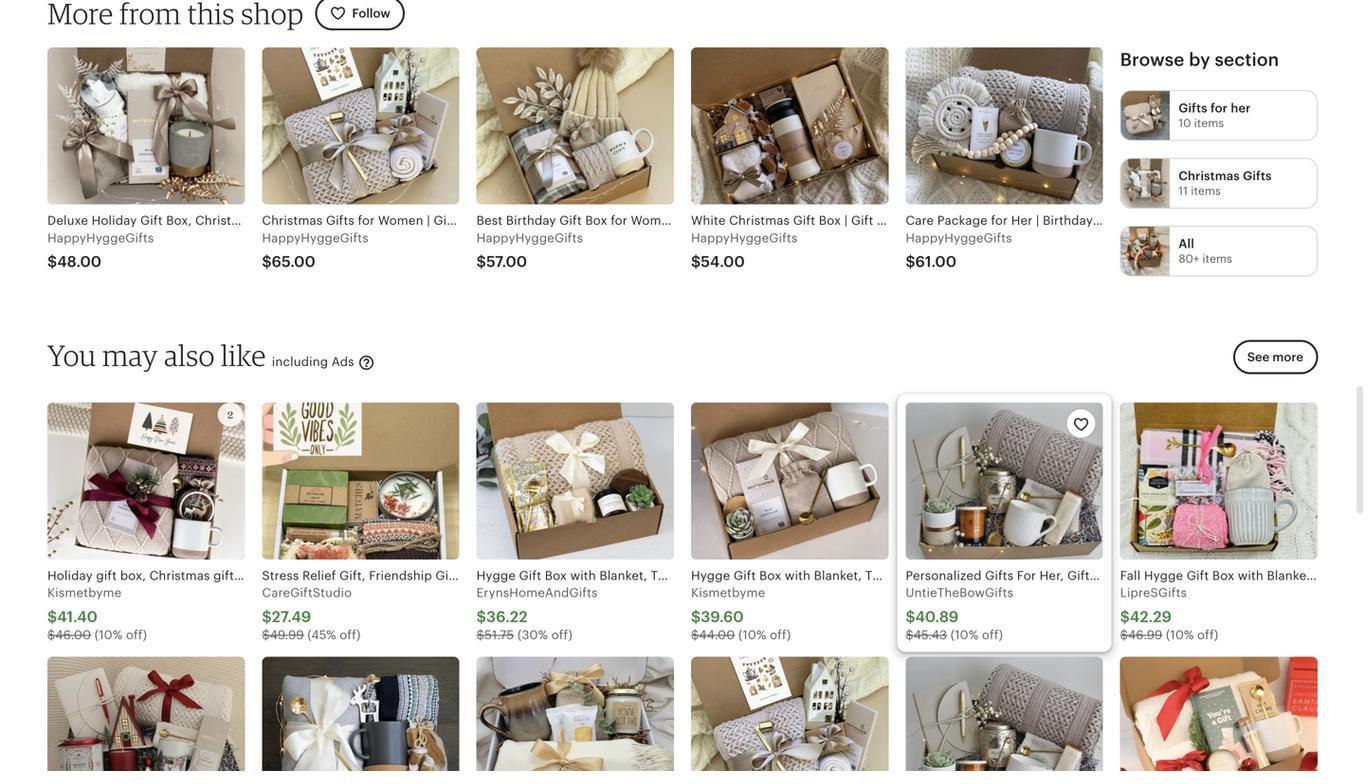 Task type: describe. For each thing, give the bounding box(es) containing it.
see more
[[1248, 350, 1304, 364]]

see
[[1248, 350, 1270, 364]]

caregiftstudio
[[262, 586, 352, 600]]

gifts for her 10 items
[[1179, 101, 1252, 129]]

items inside gifts for her 10 items
[[1195, 117, 1225, 129]]

gifts inside gifts for her 10 items
[[1179, 101, 1208, 115]]

off) for 36.22
[[552, 628, 573, 642]]

happyhyggegifts $ 54.00
[[691, 231, 798, 270]]

27.49
[[272, 608, 311, 625]]

40.89
[[916, 608, 959, 625]]

untiethebowgifts
[[906, 586, 1014, 600]]

kismetbyme $ 39.60 $ 44.00 (10% off)
[[691, 586, 791, 642]]

hygge gift box with blanket, thank you gift, thank you gift for friend, thank you gift box, thank you gift mentor, teacher, coworker image for 39.60
[[691, 403, 889, 560]]

all
[[1179, 237, 1195, 251]]

section
[[1216, 50, 1280, 70]]

0 horizontal spatial christmas gifts for women | gift basket for her with blanket & socks | hygge gift box for friend, mom, sister, holiday self care gift box image
[[262, 48, 460, 205]]

happyhyggegifts for 65.00
[[262, 231, 369, 245]]

41.40
[[57, 608, 98, 625]]

49.99
[[270, 628, 304, 642]]

80+
[[1179, 252, 1200, 265]]

46.99
[[1129, 628, 1163, 642]]

$ inside the happyhyggegifts $ 61.00
[[906, 253, 916, 270]]

$ inside the happyhyggegifts $ 57.00
[[477, 253, 487, 270]]

fall hygge gift box with blanket, thank you gift for friend, thank you gift box, thank you gift mentor, teacher, coworker image
[[1121, 403, 1318, 560]]

2 personalized gifts for her, gift box for women, best friend birthday gifts, self care box, thinking of you care package, thank you gift box image from the top
[[906, 657, 1104, 771]]

42.29
[[1130, 608, 1172, 625]]

you may also like including ads
[[47, 338, 358, 373]]

see more listings in the gifts for her section image
[[1122, 91, 1171, 140]]

see more listings in the christmas gifts section image
[[1122, 159, 1171, 208]]

(10% for 40.89
[[951, 628, 979, 642]]

christmas gift box with blanket | appreciation to employees gift box| gift for your loved one | personalized gift | handmade holiday gifts image
[[1121, 657, 1318, 771]]

gifts inside christmas gifts 11 items
[[1244, 169, 1273, 183]]

11
[[1179, 185, 1189, 197]]

off) for 39.60
[[770, 628, 791, 642]]

kismetbyme for 39.60
[[691, 586, 766, 600]]

off) for 41.40
[[126, 628, 147, 642]]

65.00
[[272, 253, 316, 270]]

(10% for 42.29
[[1167, 628, 1195, 642]]

follow button
[[315, 0, 405, 31]]

white christmas gift box | gift basket for women, men, hygge holiday gift box, christmas gifts, care package, employee self care box (whx) image
[[691, 48, 889, 205]]

happyhyggegifts $ 65.00
[[262, 231, 369, 270]]

happyhyggegifts $ 48.00
[[47, 231, 154, 270]]

untiethebowgifts $ 40.89 $ 45.43 (10% off)
[[906, 586, 1014, 642]]

deluxe holiday gift box, christmas gift idea, warm gift, winter gift box, sending a hug, gift box for women, hygge gift box, new years gifts image
[[47, 48, 245, 205]]

care package for her, healing vibes gift, sending love and hugs, get well soon, cheer up gift box, gift for best friend, coffee gift box image
[[477, 657, 674, 771]]

may
[[103, 338, 158, 373]]

items inside all 80+ items
[[1203, 252, 1233, 265]]

happyhyggegifts $ 57.00
[[477, 231, 583, 270]]

39.60
[[701, 608, 744, 625]]

best birthday gift box for women | winter birthday gifts for her with scarf & mittens | hygge self care gift box for best friend, daughter image
[[477, 48, 674, 205]]

browse
[[1121, 50, 1185, 70]]

holiday corporate gift box for clients employees secret santa gift for friends and coworkers, hygge gift box, employee appreciation gift box image
[[262, 657, 460, 771]]

like
[[221, 338, 266, 373]]

1 personalized gifts for her, gift box for women, best friend birthday gifts, self care box, thinking of you care package, thank you gift box image from the top
[[906, 403, 1104, 560]]

46.00
[[55, 628, 91, 642]]

for
[[1211, 101, 1228, 115]]

caregiftstudio $ 27.49 $ 49.99 (45% off)
[[262, 586, 361, 642]]

10
[[1179, 117, 1192, 129]]

51.75
[[485, 628, 514, 642]]

61.00
[[916, 253, 957, 270]]

off) for 27.49
[[340, 628, 361, 642]]

lipresgifts $ 42.29 $ 46.99 (10% off)
[[1121, 586, 1219, 642]]



Task type: locate. For each thing, give the bounding box(es) containing it.
hygge gift box with blanket, thank you gift, thank you gift for friend, thank you gift box, thank you gift mentor, teacher, coworker image
[[477, 403, 674, 560], [691, 403, 889, 560]]

$ inside happyhyggegifts $ 48.00
[[47, 253, 57, 270]]

(10% down 39.60
[[739, 628, 767, 642]]

2 happyhyggegifts from the left
[[262, 231, 369, 245]]

happyhyggegifts up 65.00
[[262, 231, 369, 245]]

happyhyggegifts $ 61.00
[[906, 231, 1013, 270]]

2 kismetbyme from the left
[[691, 586, 766, 600]]

44.00
[[699, 628, 735, 642]]

erynshomeandgifts $ 36.22 $ 51.75 (30% off)
[[477, 586, 598, 642]]

2 (10% from the left
[[739, 628, 767, 642]]

(45%
[[308, 628, 336, 642]]

0 horizontal spatial hygge gift box with blanket, thank you gift, thank you gift for friend, thank you gift box, thank you gift mentor, teacher, coworker image
[[477, 403, 674, 560]]

$
[[47, 253, 57, 270], [262, 253, 272, 270], [477, 253, 487, 270], [691, 253, 701, 270], [906, 253, 916, 270], [47, 608, 57, 625], [262, 608, 272, 625], [477, 608, 487, 625], [691, 608, 701, 625], [906, 608, 916, 625], [1121, 608, 1130, 625], [47, 628, 55, 642], [262, 628, 270, 642], [477, 628, 485, 642], [691, 628, 699, 642], [906, 628, 914, 642], [1121, 628, 1129, 642]]

(10% for 41.40
[[95, 628, 123, 642]]

erynshomeandgifts
[[477, 586, 598, 600]]

3 (10% from the left
[[951, 628, 979, 642]]

1 vertical spatial gifts
[[1244, 169, 1273, 183]]

4 (10% from the left
[[1167, 628, 1195, 642]]

items inside christmas gifts 11 items
[[1192, 185, 1221, 197]]

off) inside kismetbyme $ 39.60 $ 44.00 (10% off)
[[770, 628, 791, 642]]

her
[[1232, 101, 1252, 115]]

3 off) from the left
[[552, 628, 573, 642]]

$ inside happyhyggegifts $ 65.00
[[262, 253, 272, 270]]

(10% for 39.60
[[739, 628, 767, 642]]

browse by section
[[1121, 50, 1280, 70]]

hygge gift box with blanket, thank you gift, thank you gift for friend, thank you gift box, thank you gift mentor, teacher, coworker image for 36.22
[[477, 403, 674, 560]]

$ inside happyhyggegifts $ 54.00
[[691, 253, 701, 270]]

1 vertical spatial items
[[1192, 185, 1221, 197]]

happyhyggegifts up 61.00 at the top right of page
[[906, 231, 1013, 245]]

36.22
[[487, 608, 528, 625]]

items down for
[[1195, 117, 1225, 129]]

1 horizontal spatial kismetbyme
[[691, 586, 766, 600]]

off) inside caregiftstudio $ 27.49 $ 49.99 (45% off)
[[340, 628, 361, 642]]

6 off) from the left
[[1198, 628, 1219, 642]]

happyhyggegifts for 54.00
[[691, 231, 798, 245]]

(10% inside kismetbyme $ 39.60 $ 44.00 (10% off)
[[739, 628, 767, 642]]

1 happyhyggegifts from the left
[[47, 231, 154, 245]]

3 happyhyggegifts from the left
[[477, 231, 583, 245]]

kismetbyme inside kismetbyme $ 41.40 $ 46.00 (10% off)
[[47, 586, 122, 600]]

off)
[[126, 628, 147, 642], [340, 628, 361, 642], [552, 628, 573, 642], [770, 628, 791, 642], [983, 628, 1004, 642], [1198, 628, 1219, 642]]

5 happyhyggegifts from the left
[[906, 231, 1013, 245]]

1 hygge gift box with blanket, thank you gift, thank you gift for friend, thank you gift box, thank you gift mentor, teacher, coworker image from the left
[[477, 403, 674, 560]]

57.00
[[487, 253, 528, 270]]

stress relief gift, friendship gift, self care box for women, care package for her, mental health self care package for her, hygge gift box image
[[262, 403, 460, 560]]

(10% right 46.00
[[95, 628, 123, 642]]

54.00
[[701, 253, 745, 270]]

happyhyggegifts for 48.00
[[47, 231, 154, 245]]

personalized gifts for her, gift box for women, best friend birthday gifts, self care box, thinking of you care package, thank you gift box image
[[906, 403, 1104, 560], [906, 657, 1104, 771]]

0 horizontal spatial gifts
[[1179, 101, 1208, 115]]

kismetbyme up 41.40
[[47, 586, 122, 600]]

0 vertical spatial christmas gifts for women | gift basket for her with blanket & socks | hygge gift box for friend, mom, sister, holiday self care gift box image
[[262, 48, 460, 205]]

happyhyggegifts for 61.00
[[906, 231, 1013, 245]]

off) right 46.00
[[126, 628, 147, 642]]

off) inside kismetbyme $ 41.40 $ 46.00 (10% off)
[[126, 628, 147, 642]]

all 80+ items
[[1179, 237, 1233, 265]]

1 horizontal spatial gifts
[[1244, 169, 1273, 183]]

kismetbyme
[[47, 586, 122, 600], [691, 586, 766, 600]]

(30%
[[518, 628, 548, 642]]

items
[[1195, 117, 1225, 129], [1192, 185, 1221, 197], [1203, 252, 1233, 265]]

including
[[272, 355, 328, 369]]

happyhyggegifts up 54.00
[[691, 231, 798, 245]]

also
[[164, 338, 215, 373]]

see more listings in the all section image
[[1122, 227, 1171, 276]]

lipresgifts
[[1121, 586, 1188, 600]]

1 vertical spatial christmas gifts for women | gift basket for her with blanket & socks | hygge gift box for friend, mom, sister, holiday self care gift box image
[[691, 657, 889, 771]]

off) right (45%
[[340, 628, 361, 642]]

0 vertical spatial personalized gifts for her, gift box for women, best friend birthday gifts, self care box, thinking of you care package, thank you gift box image
[[906, 403, 1104, 560]]

1 vertical spatial personalized gifts for her, gift box for women, best friend birthday gifts, self care box, thinking of you care package, thank you gift box image
[[906, 657, 1104, 771]]

kismetbyme for 41.40
[[47, 586, 122, 600]]

1 kismetbyme from the left
[[47, 586, 122, 600]]

gifts
[[1179, 101, 1208, 115], [1244, 169, 1273, 183]]

items down 'christmas'
[[1192, 185, 1221, 197]]

off) right 44.00
[[770, 628, 791, 642]]

48.00
[[57, 253, 102, 270]]

4 happyhyggegifts from the left
[[691, 231, 798, 245]]

happyhyggegifts for 57.00
[[477, 231, 583, 245]]

off) for 42.29
[[1198, 628, 1219, 642]]

off) inside untiethebowgifts $ 40.89 $ 45.43 (10% off)
[[983, 628, 1004, 642]]

(10% inside lipresgifts $ 42.29 $ 46.99 (10% off)
[[1167, 628, 1195, 642]]

off) right (30%
[[552, 628, 573, 642]]

christmas gifts for women | gift basket for her with blanket & socks | hygge gift box for friend, mom, sister, holiday self care gift box image
[[262, 48, 460, 205], [691, 657, 889, 771]]

off) for 40.89
[[983, 628, 1004, 642]]

more
[[1273, 350, 1304, 364]]

you
[[47, 338, 96, 373]]

christmas
[[1179, 169, 1240, 183]]

2 vertical spatial items
[[1203, 252, 1233, 265]]

items right 80+
[[1203, 252, 1233, 265]]

off) right 46.99
[[1198, 628, 1219, 642]]

winter gift box best friend, christmas gift basket hygge, holiday gift box for women, gift idea, care package for her warm gift set image
[[47, 657, 245, 771]]

happyhyggegifts
[[47, 231, 154, 245], [262, 231, 369, 245], [477, 231, 583, 245], [691, 231, 798, 245], [906, 231, 1013, 245]]

off) inside lipresgifts $ 42.29 $ 46.99 (10% off)
[[1198, 628, 1219, 642]]

(10% inside kismetbyme $ 41.40 $ 46.00 (10% off)
[[95, 628, 123, 642]]

kismetbyme up 39.60
[[691, 586, 766, 600]]

gifts up 10
[[1179, 101, 1208, 115]]

happyhyggegifts up 48.00
[[47, 231, 154, 245]]

off) inside erynshomeandgifts $ 36.22 $ 51.75 (30% off)
[[552, 628, 573, 642]]

ads
[[332, 355, 354, 369]]

by
[[1190, 50, 1211, 70]]

0 horizontal spatial kismetbyme
[[47, 586, 122, 600]]

see more link
[[1228, 340, 1318, 386]]

see more button
[[1234, 340, 1318, 374]]

1 horizontal spatial hygge gift box with blanket, thank you gift, thank you gift for friend, thank you gift box, thank you gift mentor, teacher, coworker image
[[691, 403, 889, 560]]

2 off) from the left
[[340, 628, 361, 642]]

kismetbyme $ 41.40 $ 46.00 (10% off)
[[47, 586, 147, 642]]

(10%
[[95, 628, 123, 642], [739, 628, 767, 642], [951, 628, 979, 642], [1167, 628, 1195, 642]]

(10% down 42.29
[[1167, 628, 1195, 642]]

(10% inside untiethebowgifts $ 40.89 $ 45.43 (10% off)
[[951, 628, 979, 642]]

1 off) from the left
[[126, 628, 147, 642]]

0 vertical spatial gifts
[[1179, 101, 1208, 115]]

christmas gifts 11 items
[[1179, 169, 1273, 197]]

0 vertical spatial items
[[1195, 117, 1225, 129]]

holiday gift box, christmas gift idea, warm gift, winter gift box, sending a hug, gift box for women, hygge gift, new years gift idea image
[[47, 403, 245, 560]]

follow
[[352, 6, 391, 20]]

4 off) from the left
[[770, 628, 791, 642]]

off) down untiethebowgifts
[[983, 628, 1004, 642]]

1 (10% from the left
[[95, 628, 123, 642]]

kismetbyme inside kismetbyme $ 39.60 $ 44.00 (10% off)
[[691, 586, 766, 600]]

5 off) from the left
[[983, 628, 1004, 642]]

45.43
[[914, 628, 948, 642]]

gifts right 'christmas'
[[1244, 169, 1273, 183]]

(10% down the 40.89
[[951, 628, 979, 642]]

1 horizontal spatial christmas gifts for women | gift basket for her with blanket & socks | hygge gift box for friend, mom, sister, holiday self care gift box image
[[691, 657, 889, 771]]

care package for her | birthday gift basket, get well soon gift, gift box for women, hygge gift box, thinking of you gift, self care package image
[[906, 48, 1104, 205]]

happyhyggegifts up 57.00
[[477, 231, 583, 245]]

2 hygge gift box with blanket, thank you gift, thank you gift for friend, thank you gift box, thank you gift mentor, teacher, coworker image from the left
[[691, 403, 889, 560]]



Task type: vqa. For each thing, say whether or not it's contained in the screenshot.
second HappyHyggeGifts
yes



